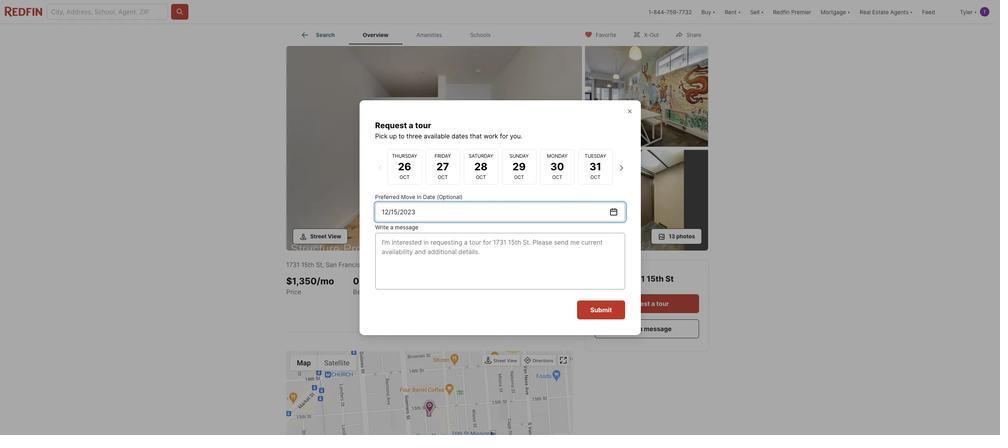 Task type: describe. For each thing, give the bounding box(es) containing it.
feed
[[923, 8, 936, 15]]

tour for request a tour
[[657, 300, 669, 308]]

satellite button
[[318, 355, 357, 371]]

$1,350 /mo price
[[286, 276, 334, 296]]

ft
[[433, 288, 439, 296]]

preferred move in date (optional)
[[375, 194, 463, 200]]

premier
[[792, 8, 812, 15]]

view for the right street view button
[[507, 358, 517, 364]]

1 vertical spatial 15th
[[647, 274, 664, 284]]

directions button
[[523, 356, 556, 367]]

30
[[551, 161, 565, 173]]

x-out button
[[627, 26, 666, 42]]

sunday 29 oct
[[510, 153, 529, 180]]

feed button
[[918, 0, 956, 24]]

menu bar containing map
[[290, 355, 357, 371]]

favorite button
[[578, 26, 624, 42]]

search
[[316, 32, 335, 38]]

1 vertical spatial st
[[666, 274, 674, 284]]

preferred
[[375, 194, 400, 200]]

schools
[[470, 32, 491, 38]]

baths
[[387, 288, 404, 296]]

message for write a message
[[395, 224, 419, 231]]

13 photos button
[[652, 229, 702, 244]]

view for topmost street view button
[[328, 233, 341, 240]]

a for request a tour
[[652, 300, 655, 308]]

contact
[[595, 274, 626, 284]]

,
[[322, 261, 324, 269]]

thursday
[[392, 153, 418, 159]]

up
[[390, 132, 397, 140]]

street view for topmost street view button
[[310, 233, 341, 240]]

pick
[[375, 132, 388, 140]]

7732
[[679, 8, 692, 15]]

send a message
[[622, 325, 672, 333]]

map entry image
[[533, 261, 573, 300]]

dates
[[452, 132, 469, 140]]

price
[[286, 288, 301, 296]]

31
[[590, 161, 602, 173]]

to
[[399, 132, 405, 140]]

three
[[407, 132, 422, 140]]

tour for request a tour pick up to three available dates that work for you.
[[415, 121, 431, 130]]

1-
[[649, 8, 654, 15]]

search link
[[300, 30, 335, 40]]

that
[[470, 132, 482, 140]]

submit button
[[578, 301, 625, 319]]

user photo image
[[981, 7, 990, 17]]

1 horizontal spatial street view button
[[483, 356, 519, 367]]

oct for 31
[[591, 174, 601, 180]]

write
[[375, 224, 389, 231]]

monday 30 oct
[[547, 153, 568, 180]]

tab list containing search
[[286, 24, 511, 44]]

27
[[437, 161, 449, 173]]

Preferred Move In Date (Optional) text field
[[382, 207, 609, 217]]

street view for the right street view button
[[494, 358, 517, 364]]

a for write a message
[[391, 224, 394, 231]]

date
[[423, 194, 436, 200]]

request a tour button
[[595, 294, 699, 313]]

ca
[[371, 261, 380, 269]]

write a message
[[375, 224, 419, 231]]

1731 15th st , san francisco ca
[[286, 261, 380, 269]]

street for the right street view button
[[494, 358, 506, 364]]

map button
[[290, 355, 318, 371]]

amenities
[[417, 32, 442, 38]]

a for send a message
[[639, 325, 643, 333]]

satellite
[[324, 359, 350, 367]]

share
[[687, 31, 702, 38]]

oct for 30
[[553, 174, 563, 180]]

1-844-759-7732
[[649, 8, 692, 15]]

saturday 28 oct
[[469, 153, 494, 180]]

share button
[[669, 26, 708, 42]]

844-
[[654, 8, 667, 15]]

out
[[650, 31, 659, 38]]

sq
[[423, 288, 431, 296]]

oct for 26
[[400, 174, 410, 180]]

dialog containing 26
[[360, 100, 641, 335]]

28
[[475, 161, 488, 173]]



Task type: vqa. For each thing, say whether or not it's contained in the screenshot.
For sale
no



Task type: locate. For each thing, give the bounding box(es) containing it.
oct down 26
[[400, 174, 410, 180]]

oct
[[400, 174, 410, 180], [438, 174, 448, 180], [476, 174, 486, 180], [514, 174, 525, 180], [553, 174, 563, 180], [591, 174, 601, 180]]

1 vertical spatial tour
[[657, 300, 669, 308]]

request inside "request a tour pick up to three available dates that work for you."
[[375, 121, 407, 130]]

schools tab
[[456, 26, 505, 44]]

0 vertical spatial street view
[[310, 233, 341, 240]]

1 horizontal spatial st
[[666, 274, 674, 284]]

$1,350
[[286, 276, 317, 287]]

oct down 28
[[476, 174, 486, 180]]

street left directions button
[[494, 358, 506, 364]]

4 oct from the left
[[514, 174, 525, 180]]

1 vertical spatial street
[[494, 358, 506, 364]]

15th
[[302, 261, 314, 269], [647, 274, 664, 284]]

you.
[[510, 132, 523, 140]]

0 vertical spatial 15th
[[302, 261, 314, 269]]

request up up
[[375, 121, 407, 130]]

for
[[500, 132, 509, 140]]

1731
[[286, 261, 300, 269], [628, 274, 645, 284]]

move
[[401, 194, 416, 200]]

1-844-759-7732 link
[[649, 8, 692, 15]]

oct inside friday 27 oct
[[438, 174, 448, 180]]

image image
[[286, 46, 582, 251], [585, 46, 708, 147], [585, 150, 708, 251]]

street view up ,
[[310, 233, 341, 240]]

st left san
[[316, 261, 322, 269]]

0 horizontal spatial street
[[310, 233, 327, 240]]

redfin premier button
[[769, 0, 817, 24]]

0 horizontal spatial message
[[395, 224, 419, 231]]

tuesday
[[585, 153, 607, 159]]

directions
[[533, 358, 554, 364]]

1 vertical spatial view
[[507, 358, 517, 364]]

a inside "request a tour pick up to three available dates that work for you."
[[409, 121, 414, 130]]

0 horizontal spatial 1731
[[286, 261, 300, 269]]

1 horizontal spatial tour
[[657, 300, 669, 308]]

0 vertical spatial 1731
[[286, 261, 300, 269]]

a up send a message button
[[652, 300, 655, 308]]

/mo
[[317, 276, 334, 287]]

san
[[326, 261, 337, 269]]

0 horizontal spatial tour
[[415, 121, 431, 130]]

0 horizontal spatial 15th
[[302, 261, 314, 269]]

(optional)
[[437, 194, 463, 200]]

13 photos
[[669, 233, 695, 240]]

oct for 28
[[476, 174, 486, 180]]

contact 1731 15th st
[[595, 274, 674, 284]]

1 vertical spatial request
[[625, 300, 650, 308]]

15th left ,
[[302, 261, 314, 269]]

view left directions button
[[507, 358, 517, 364]]

street up ,
[[310, 233, 327, 240]]

in
[[417, 194, 422, 200]]

oct inside the thursday 26 oct
[[400, 174, 410, 180]]

previous image
[[376, 163, 385, 173]]

5 oct from the left
[[553, 174, 563, 180]]

oct down 30
[[553, 174, 563, 180]]

submit
[[591, 306, 612, 314]]

overview
[[363, 32, 389, 38]]

0 vertical spatial message
[[395, 224, 419, 231]]

0 vertical spatial street
[[310, 233, 327, 240]]

oct down "31"
[[591, 174, 601, 180]]

monday
[[547, 153, 568, 159]]

1 vertical spatial 1731
[[628, 274, 645, 284]]

street view button
[[293, 229, 348, 244], [483, 356, 519, 367]]

0 vertical spatial view
[[328, 233, 341, 240]]

0
[[353, 276, 359, 287]]

0 beds
[[353, 276, 368, 296]]

0 horizontal spatial request
[[375, 121, 407, 130]]

a for request a tour pick up to three available dates that work for you.
[[409, 121, 414, 130]]

1 horizontal spatial message
[[644, 325, 672, 333]]

request inside button
[[625, 300, 650, 308]]

message
[[395, 224, 419, 231], [644, 325, 672, 333]]

request a tour
[[625, 300, 669, 308]]

a right "write"
[[391, 224, 394, 231]]

1 oct from the left
[[400, 174, 410, 180]]

tuesday 31 oct
[[585, 153, 607, 180]]

0 horizontal spatial street view button
[[293, 229, 348, 244]]

sq ft
[[423, 288, 439, 296]]

tour up send a message button
[[657, 300, 669, 308]]

street view left directions button
[[494, 358, 517, 364]]

0 horizontal spatial st
[[316, 261, 322, 269]]

request for request a tour pick up to three available dates that work for you.
[[375, 121, 407, 130]]

x-out
[[644, 31, 659, 38]]

overview tab
[[349, 26, 403, 44]]

friday 27 oct
[[435, 153, 451, 180]]

1 vertical spatial street view button
[[483, 356, 519, 367]]

3 oct from the left
[[476, 174, 486, 180]]

request down contact 1731 15th st
[[625, 300, 650, 308]]

oct inside monday 30 oct
[[553, 174, 563, 180]]

sunday
[[510, 153, 529, 159]]

saturday
[[469, 153, 494, 159]]

0 horizontal spatial view
[[328, 233, 341, 240]]

francisco
[[339, 261, 368, 269]]

view up 1731 15th st , san francisco ca
[[328, 233, 341, 240]]

1 horizontal spatial street
[[494, 358, 506, 364]]

menu bar
[[290, 355, 357, 371]]

tab list
[[286, 24, 511, 44]]

15th up "request a tour"
[[647, 274, 664, 284]]

1 horizontal spatial view
[[507, 358, 517, 364]]

759-
[[667, 8, 679, 15]]

st up "request a tour"
[[666, 274, 674, 284]]

message for send a message
[[644, 325, 672, 333]]

oct for 29
[[514, 174, 525, 180]]

request a tour pick up to three available dates that work for you.
[[375, 121, 523, 140]]

City, Address, School, Agent, ZIP search field
[[47, 4, 168, 20]]

0 vertical spatial st
[[316, 261, 322, 269]]

29
[[513, 161, 526, 173]]

next image
[[617, 163, 626, 173]]

1 horizontal spatial request
[[625, 300, 650, 308]]

a
[[409, 121, 414, 130], [391, 224, 394, 231], [652, 300, 655, 308], [639, 325, 643, 333]]

redfin
[[774, 8, 790, 15]]

street view
[[310, 233, 341, 240], [494, 358, 517, 364]]

map
[[297, 359, 311, 367]]

13
[[669, 233, 676, 240]]

street view button left directions button
[[483, 356, 519, 367]]

oct for 27
[[438, 174, 448, 180]]

oct inside sunday 29 oct
[[514, 174, 525, 180]]

friday
[[435, 153, 451, 159]]

a up three
[[409, 121, 414, 130]]

1731 right the contact
[[628, 274, 645, 284]]

I'm interested in requesting a tour for 1731 15th St. Please send me current availability and additional details. text field
[[382, 238, 619, 285]]

send
[[622, 325, 638, 333]]

redfin premier
[[774, 8, 812, 15]]

1 horizontal spatial 15th
[[647, 274, 664, 284]]

message right "write"
[[395, 224, 419, 231]]

work
[[484, 132, 499, 140]]

0 vertical spatial street view button
[[293, 229, 348, 244]]

1731 up $1,350
[[286, 261, 300, 269]]

message down "request a tour"
[[644, 325, 672, 333]]

a right "send"
[[639, 325, 643, 333]]

oct inside saturday 28 oct
[[476, 174, 486, 180]]

0 horizontal spatial street view
[[310, 233, 341, 240]]

oct down 29
[[514, 174, 525, 180]]

amenities tab
[[403, 26, 456, 44]]

oct inside tuesday 31 oct
[[591, 174, 601, 180]]

street
[[310, 233, 327, 240], [494, 358, 506, 364]]

view
[[328, 233, 341, 240], [507, 358, 517, 364]]

tour
[[415, 121, 431, 130], [657, 300, 669, 308]]

1 horizontal spatial 1731
[[628, 274, 645, 284]]

thursday 26 oct
[[392, 153, 418, 180]]

0 vertical spatial request
[[375, 121, 407, 130]]

oct down 27
[[438, 174, 448, 180]]

1 horizontal spatial street view
[[494, 358, 517, 364]]

26
[[398, 161, 412, 173]]

available
[[424, 132, 450, 140]]

request for request a tour
[[625, 300, 650, 308]]

beds
[[353, 288, 368, 296]]

message inside button
[[644, 325, 672, 333]]

6 oct from the left
[[591, 174, 601, 180]]

favorite
[[596, 31, 617, 38]]

street view button up ,
[[293, 229, 348, 244]]

street for topmost street view button
[[310, 233, 327, 240]]

1 vertical spatial street view
[[494, 358, 517, 364]]

photos
[[677, 233, 695, 240]]

x-
[[644, 31, 650, 38]]

map region
[[272, 309, 574, 435]]

1 vertical spatial message
[[644, 325, 672, 333]]

st
[[316, 261, 322, 269], [666, 274, 674, 284]]

2 oct from the left
[[438, 174, 448, 180]]

tour inside button
[[657, 300, 669, 308]]

tour up three
[[415, 121, 431, 130]]

submit search image
[[176, 8, 184, 16]]

dialog
[[360, 100, 641, 335]]

tour inside "request a tour pick up to three available dates that work for you."
[[415, 121, 431, 130]]

0 vertical spatial tour
[[415, 121, 431, 130]]

send a message button
[[595, 320, 699, 339]]



